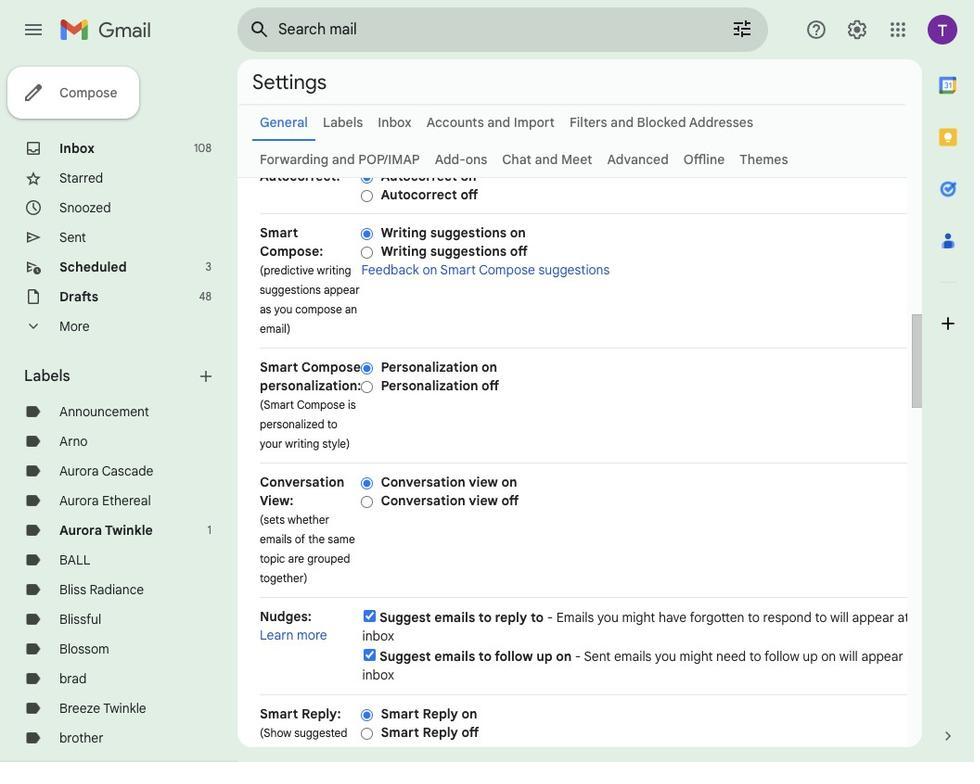 Task type: locate. For each thing, give the bounding box(es) containing it.
0 horizontal spatial sent
[[59, 229, 86, 246]]

snoozed
[[59, 200, 111, 216]]

suggest emails to follow up on
[[380, 649, 572, 666]]

2 follow from the left
[[765, 649, 800, 666]]

conversation inside conversation view: (sets whether emails of the same topic are grouped together)
[[260, 474, 345, 491]]

might left need
[[680, 649, 713, 666]]

you inside - emails you might have forgotten to respond to will appear at the top of
[[598, 610, 619, 627]]

0 horizontal spatial you
[[274, 303, 293, 317]]

1 personalization from the top
[[381, 359, 479, 376]]

suggest up smart reply on
[[380, 649, 431, 666]]

1 vertical spatial you
[[598, 610, 619, 627]]

labels down more
[[24, 368, 70, 386]]

0 vertical spatial the
[[308, 533, 325, 547]]

2 personalization from the top
[[381, 378, 479, 394]]

blissful link
[[59, 612, 101, 628]]

inbox up starred link
[[59, 140, 95, 157]]

2 up from the left
[[803, 649, 818, 666]]

0 vertical spatial appear
[[324, 283, 360, 297]]

aurora up aurora twinkle link
[[59, 493, 99, 510]]

1
[[207, 524, 212, 537]]

of up o
[[959, 610, 971, 627]]

to inside - sent emails you might need to follow up on will appear at the top o
[[750, 649, 762, 666]]

1 vertical spatial aurora
[[59, 493, 99, 510]]

0 vertical spatial view
[[469, 474, 498, 491]]

0 vertical spatial you
[[274, 303, 293, 317]]

ball link
[[59, 552, 90, 569]]

personalization for personalization on
[[381, 359, 479, 376]]

inbox up pop/imap
[[378, 114, 412, 131]]

conversation up the view:
[[260, 474, 345, 491]]

to inside smart compose personalization: (smart compose is personalized to your writing style)
[[327, 418, 338, 432]]

accounts and import
[[427, 114, 555, 131]]

2 autocorrect from the top
[[381, 187, 458, 203]]

0 vertical spatial labels
[[323, 114, 363, 131]]

sent down snoozed
[[59, 229, 86, 246]]

1 vertical spatial sent
[[584, 649, 611, 666]]

drafts
[[59, 289, 99, 305]]

1 vertical spatial the
[[913, 610, 933, 627]]

you right as
[[274, 303, 293, 317]]

aurora cascade link
[[59, 463, 154, 480]]

view for off
[[469, 493, 498, 510]]

and down labels link
[[332, 151, 355, 168]]

1 vertical spatial personalization
[[381, 378, 479, 394]]

1 vertical spatial suggest
[[380, 649, 431, 666]]

1 horizontal spatial you
[[598, 610, 619, 627]]

ball
[[59, 552, 90, 569]]

Personalization on radio
[[362, 362, 374, 376]]

writing
[[381, 225, 427, 241], [381, 243, 427, 260]]

follow down respond
[[765, 649, 800, 666]]

and
[[488, 114, 511, 131], [611, 114, 634, 131], [332, 151, 355, 168], [535, 151, 558, 168]]

off down smart reply on
[[462, 725, 479, 742]]

Autocorrect off radio
[[362, 189, 374, 203]]

your
[[260, 437, 282, 451]]

1 writing from the top
[[381, 225, 427, 241]]

1 horizontal spatial inbox
[[378, 114, 412, 131]]

smart for smart reply off
[[381, 725, 419, 742]]

1 vertical spatial top
[[945, 649, 965, 666]]

2 vertical spatial appear
[[862, 649, 904, 666]]

smart for smart reply: (show suggested replies whe
[[260, 706, 298, 723]]

suggest for suggest emails to reply to
[[380, 610, 431, 627]]

smart right smart reply off radio
[[381, 725, 419, 742]]

2 vertical spatial you
[[655, 649, 677, 666]]

blissful
[[59, 612, 101, 628]]

will
[[831, 610, 849, 627], [840, 649, 858, 666]]

compose down the gmail image
[[59, 84, 117, 101]]

1 vertical spatial reply
[[423, 725, 458, 742]]

writing up feedback
[[381, 243, 427, 260]]

1 vertical spatial of
[[959, 610, 971, 627]]

writing right writing suggestions on radio
[[381, 225, 427, 241]]

writing for writing suggestions off
[[381, 243, 427, 260]]

0 vertical spatial reply
[[423, 706, 458, 723]]

smart inside smart compose: (predictive writing suggestions appear as you compose an email)
[[260, 225, 298, 241]]

to right need
[[750, 649, 762, 666]]

twinkle for breeze twinkle
[[103, 701, 146, 718]]

conversation
[[260, 474, 345, 491], [381, 474, 466, 491], [381, 493, 466, 510]]

1 vertical spatial autocorrect
[[381, 187, 458, 203]]

up down respond
[[803, 649, 818, 666]]

Personalization off radio
[[362, 380, 374, 394]]

compose inside button
[[59, 84, 117, 101]]

compose down personalization:
[[297, 398, 345, 412]]

chat and meet
[[502, 151, 593, 168]]

conversation down 'conversation view on'
[[381, 493, 466, 510]]

ons
[[466, 151, 488, 168]]

0 horizontal spatial follow
[[495, 649, 533, 666]]

smart
[[260, 225, 298, 241], [441, 262, 476, 278], [260, 359, 298, 376], [260, 706, 298, 723], [381, 706, 419, 723], [381, 725, 419, 742]]

forgotten
[[690, 610, 745, 627]]

- emails you might have forgotten to respond to will appear at the top of 
[[362, 610, 975, 645]]

and left import
[[488, 114, 511, 131]]

0 vertical spatial personalization
[[381, 359, 479, 376]]

reply
[[423, 706, 458, 723], [423, 725, 458, 742]]

autocorrect up autocorrect off
[[381, 168, 458, 185]]

compose
[[59, 84, 117, 101], [479, 262, 536, 278], [301, 359, 361, 376], [297, 398, 345, 412]]

appear right respond
[[853, 610, 895, 627]]

starred
[[59, 170, 103, 187]]

off down 'conversation view on'
[[502, 493, 519, 510]]

add-ons link
[[435, 151, 488, 168]]

0 vertical spatial twinkle
[[105, 523, 153, 539]]

0 horizontal spatial labels
[[24, 368, 70, 386]]

1 vertical spatial writing
[[285, 437, 320, 451]]

inbox inside the labels navigation
[[59, 140, 95, 157]]

1 horizontal spatial inbox link
[[378, 114, 412, 131]]

2 vertical spatial aurora
[[59, 523, 102, 539]]

Smart Reply off radio
[[362, 728, 374, 741]]

0 horizontal spatial might
[[622, 610, 656, 627]]

autocorrect:
[[260, 168, 340, 185]]

0 vertical spatial writing
[[381, 225, 427, 241]]

up inside - sent emails you might need to follow up on will appear at the top o
[[803, 649, 818, 666]]

general link
[[260, 114, 308, 131]]

1 horizontal spatial might
[[680, 649, 713, 666]]

1 vertical spatial writing
[[381, 243, 427, 260]]

3 aurora from the top
[[59, 523, 102, 539]]

twinkle right breeze
[[103, 701, 146, 718]]

emails down suggest emails to reply to
[[435, 649, 475, 666]]

twinkle
[[105, 523, 153, 539], [103, 701, 146, 718]]

appear up an
[[324, 283, 360, 297]]

forwarding
[[260, 151, 329, 168]]

twinkle down ethereal
[[105, 523, 153, 539]]

appear left o
[[862, 649, 904, 666]]

- inside - sent emails you might need to follow up on will appear at the top o
[[575, 649, 581, 666]]

to right respond
[[815, 610, 827, 627]]

2 writing from the top
[[381, 243, 427, 260]]

bliss radiance link
[[59, 582, 144, 599]]

breeze twinkle
[[59, 701, 146, 718]]

you inside - sent emails you might need to follow up on will appear at the top o
[[655, 649, 677, 666]]

up down suggest emails to reply to
[[537, 649, 553, 666]]

arno
[[59, 433, 88, 450]]

forwarding and pop/imap link
[[260, 151, 420, 168]]

1 reply from the top
[[423, 706, 458, 723]]

reply up smart reply off
[[423, 706, 458, 723]]

writing up compose
[[317, 264, 351, 278]]

1 vertical spatial will
[[840, 649, 858, 666]]

the inside - emails you might have forgotten to respond to will appear at the top of
[[913, 610, 933, 627]]

labels link
[[323, 114, 363, 131]]

1 vertical spatial view
[[469, 493, 498, 510]]

you inside smart compose: (predictive writing suggestions appear as you compose an email)
[[274, 303, 293, 317]]

0 vertical spatial aurora
[[59, 463, 99, 480]]

conversation view on
[[381, 474, 517, 491]]

1 vertical spatial inbox
[[59, 140, 95, 157]]

writing down the personalized
[[285, 437, 320, 451]]

aurora up ball
[[59, 523, 102, 539]]

0 vertical spatial of
[[295, 533, 305, 547]]

0 vertical spatial might
[[622, 610, 656, 627]]

suggest up suggest emails to follow up on on the bottom of page
[[380, 610, 431, 627]]

1 vertical spatial might
[[680, 649, 713, 666]]

1 horizontal spatial of
[[959, 610, 971, 627]]

view
[[469, 474, 498, 491], [469, 493, 498, 510]]

suggest for suggest emails to follow up on
[[380, 649, 431, 666]]

appear
[[324, 283, 360, 297], [853, 610, 895, 627], [862, 649, 904, 666]]

personalization
[[381, 359, 479, 376], [381, 378, 479, 394]]

themes
[[740, 151, 789, 168]]

off for view
[[502, 493, 519, 510]]

2 horizontal spatial you
[[655, 649, 677, 666]]

of up are
[[295, 533, 305, 547]]

0 vertical spatial -
[[547, 610, 553, 627]]

0 vertical spatial will
[[831, 610, 849, 627]]

bliss
[[59, 582, 86, 599]]

off up the feedback on smart compose suggestions link on the top of the page
[[510, 243, 528, 260]]

smart up compose:
[[260, 225, 298, 241]]

2 vertical spatial the
[[922, 649, 942, 666]]

reply for on
[[423, 706, 458, 723]]

you down - emails you might have forgotten to respond to will appear at the top of
[[655, 649, 677, 666]]

1 vertical spatial at
[[907, 649, 919, 666]]

1 vertical spatial twinkle
[[103, 701, 146, 718]]

- sent emails you might need to follow up on will appear at the top o
[[362, 649, 975, 684]]

2 reply from the top
[[423, 725, 458, 742]]

2 view from the top
[[469, 493, 498, 510]]

meet
[[562, 151, 593, 168]]

drafts link
[[59, 289, 99, 305]]

0 horizontal spatial up
[[537, 649, 553, 666]]

None checkbox
[[364, 611, 376, 623], [364, 650, 376, 662], [364, 611, 376, 623], [364, 650, 376, 662]]

conversation up conversation view off
[[381, 474, 466, 491]]

1 vertical spatial -
[[575, 649, 581, 666]]

follow inside - sent emails you might need to follow up on will appear at the top o
[[765, 649, 800, 666]]

you right emails
[[598, 610, 619, 627]]

labels for labels link
[[323, 114, 363, 131]]

2 suggest from the top
[[380, 649, 431, 666]]

aurora twinkle
[[59, 523, 153, 539]]

smart inside smart reply: (show suggested replies whe
[[260, 706, 298, 723]]

add-
[[435, 151, 466, 168]]

tab list
[[923, 59, 975, 696]]

follow
[[495, 649, 533, 666], [765, 649, 800, 666]]

1 horizontal spatial follow
[[765, 649, 800, 666]]

0 vertical spatial writing
[[317, 264, 351, 278]]

starred link
[[59, 170, 103, 187]]

0 horizontal spatial of
[[295, 533, 305, 547]]

1 horizontal spatial up
[[803, 649, 818, 666]]

inbox link
[[378, 114, 412, 131], [59, 140, 95, 157]]

0 vertical spatial sent
[[59, 229, 86, 246]]

Writing suggestions on radio
[[362, 227, 374, 241]]

chat
[[502, 151, 532, 168]]

filters
[[570, 114, 608, 131]]

sent down emails
[[584, 649, 611, 666]]

reply:
[[302, 706, 341, 723]]

and right "filters"
[[611, 114, 634, 131]]

1 view from the top
[[469, 474, 498, 491]]

suggestions
[[430, 225, 507, 241], [430, 243, 507, 260], [539, 262, 610, 278], [260, 283, 321, 297]]

reply down smart reply on
[[423, 725, 458, 742]]

emails up suggest emails to follow up on on the bottom of page
[[435, 610, 475, 627]]

conversation for conversation view: (sets whether emails of the same topic are grouped together)
[[260, 474, 345, 491]]

inbox link up starred link
[[59, 140, 95, 157]]

smart up (show at the left of page
[[260, 706, 298, 723]]

2 aurora from the top
[[59, 493, 99, 510]]

1 vertical spatial appear
[[853, 610, 895, 627]]

autocorrect down autocorrect on
[[381, 187, 458, 203]]

the
[[308, 533, 325, 547], [913, 610, 933, 627], [922, 649, 942, 666]]

to left 'reply'
[[479, 610, 492, 627]]

forwarding and pop/imap
[[260, 151, 420, 168]]

accounts and import link
[[427, 114, 555, 131]]

0 vertical spatial top
[[936, 610, 956, 627]]

might
[[622, 610, 656, 627], [680, 649, 713, 666]]

and right 'chat'
[[535, 151, 558, 168]]

follow down 'reply'
[[495, 649, 533, 666]]

inbox link up pop/imap
[[378, 114, 412, 131]]

same
[[328, 533, 355, 547]]

1 horizontal spatial labels
[[323, 114, 363, 131]]

48
[[199, 290, 212, 304]]

labels up forwarding and pop/imap
[[323, 114, 363, 131]]

labels inside navigation
[[24, 368, 70, 386]]

0 vertical spatial suggest
[[380, 610, 431, 627]]

view down 'conversation view on'
[[469, 493, 498, 510]]

might inside - emails you might have forgotten to respond to will appear at the top of
[[622, 610, 656, 627]]

labels
[[323, 114, 363, 131], [24, 368, 70, 386]]

snoozed link
[[59, 200, 111, 216]]

1 up from the left
[[537, 649, 553, 666]]

personalization up personalization off
[[381, 359, 479, 376]]

themes link
[[740, 151, 789, 168]]

emails inside conversation view: (sets whether emails of the same topic are grouped together)
[[260, 533, 292, 547]]

None search field
[[238, 7, 769, 52]]

view up conversation view off
[[469, 474, 498, 491]]

and for forwarding
[[332, 151, 355, 168]]

1 horizontal spatial sent
[[584, 649, 611, 666]]

at
[[898, 610, 910, 627], [907, 649, 919, 666]]

you
[[274, 303, 293, 317], [598, 610, 619, 627], [655, 649, 677, 666]]

smart for smart compose: (predictive writing suggestions appear as you compose an email)
[[260, 225, 298, 241]]

smart right smart reply on option
[[381, 706, 419, 723]]

0 horizontal spatial inbox link
[[59, 140, 95, 157]]

will inside - sent emails you might need to follow up on will appear at the top o
[[840, 649, 858, 666]]

0 horizontal spatial inbox
[[59, 140, 95, 157]]

0 horizontal spatial -
[[547, 610, 553, 627]]

3
[[206, 260, 212, 274]]

emails down - emails you might have forgotten to respond to will appear at the top of
[[614, 649, 652, 666]]

aurora for aurora cascade
[[59, 463, 99, 480]]

to up style)
[[327, 418, 338, 432]]

conversation view off
[[381, 493, 519, 510]]

0 vertical spatial at
[[898, 610, 910, 627]]

to left respond
[[748, 610, 760, 627]]

to down suggest emails to reply to
[[479, 649, 492, 666]]

offline link
[[684, 151, 725, 168]]

might left have
[[622, 610, 656, 627]]

aurora down arno
[[59, 463, 99, 480]]

0 vertical spatial inbox
[[378, 114, 412, 131]]

advanced search options image
[[724, 10, 761, 47]]

smart reply: (show suggested replies whe
[[260, 706, 348, 763]]

emails
[[557, 610, 594, 627]]

learn
[[260, 627, 294, 644]]

0 vertical spatial autocorrect
[[381, 168, 458, 185]]

appear inside - sent emails you might need to follow up on will appear at the top o
[[862, 649, 904, 666]]

personalization down personalization on
[[381, 378, 479, 394]]

import
[[514, 114, 555, 131]]

brad link
[[59, 671, 87, 688]]

aurora for aurora twinkle
[[59, 523, 102, 539]]

aurora
[[59, 463, 99, 480], [59, 493, 99, 510], [59, 523, 102, 539]]

1 aurora from the top
[[59, 463, 99, 480]]

smart up personalization:
[[260, 359, 298, 376]]

appear inside smart compose: (predictive writing suggestions appear as you compose an email)
[[324, 283, 360, 297]]

1 horizontal spatial -
[[575, 649, 581, 666]]

- down emails
[[575, 649, 581, 666]]

1 vertical spatial labels
[[24, 368, 70, 386]]

1 suggest from the top
[[380, 610, 431, 627]]

- for sent
[[575, 649, 581, 666]]

1 autocorrect from the top
[[381, 168, 458, 185]]

smart inside smart compose personalization: (smart compose is personalized to your writing style)
[[260, 359, 298, 376]]

emails up topic
[[260, 533, 292, 547]]

sent
[[59, 229, 86, 246], [584, 649, 611, 666]]

- inside - emails you might have forgotten to respond to will appear at the top of
[[547, 610, 553, 627]]

settings image
[[847, 19, 869, 41]]

blossom link
[[59, 641, 109, 658]]

- left emails
[[547, 610, 553, 627]]

more
[[297, 627, 327, 644]]

smart reply on
[[381, 706, 478, 723]]



Task type: vqa. For each thing, say whether or not it's contained in the screenshot.


Task type: describe. For each thing, give the bounding box(es) containing it.
off for reply
[[462, 725, 479, 742]]

feedback on smart compose suggestions
[[362, 262, 610, 278]]

is
[[348, 398, 356, 412]]

smart for smart compose personalization: (smart compose is personalized to your writing style)
[[260, 359, 298, 376]]

feedback
[[362, 262, 419, 278]]

personalization off
[[381, 378, 499, 394]]

personalized
[[260, 418, 325, 432]]

top inside - sent emails you might need to follow up on will appear at the top o
[[945, 649, 965, 666]]

announcement link
[[59, 404, 149, 420]]

feedback on smart compose suggestions link
[[362, 262, 610, 278]]

of inside conversation view: (sets whether emails of the same topic are grouped together)
[[295, 533, 305, 547]]

top inside - emails you might have forgotten to respond to will appear at the top of
[[936, 610, 956, 627]]

reply
[[495, 610, 528, 627]]

offline
[[684, 151, 725, 168]]

1 follow from the left
[[495, 649, 533, 666]]

and for accounts
[[488, 114, 511, 131]]

sent inside the labels navigation
[[59, 229, 86, 246]]

compose
[[295, 303, 342, 317]]

support image
[[806, 19, 828, 41]]

style)
[[322, 437, 350, 451]]

chat and meet link
[[502, 151, 593, 168]]

advanced
[[608, 151, 669, 168]]

inbox for inbox link to the bottom
[[59, 140, 95, 157]]

0 vertical spatial inbox link
[[378, 114, 412, 131]]

at inside - sent emails you might need to follow up on will appear at the top o
[[907, 649, 919, 666]]

announcement
[[59, 404, 149, 420]]

(show
[[260, 727, 292, 741]]

off for suggestions
[[510, 243, 528, 260]]

filters and blocked addresses link
[[570, 114, 754, 131]]

need
[[717, 649, 746, 666]]

accounts
[[427, 114, 484, 131]]

are
[[288, 552, 305, 566]]

smart down writing suggestions off
[[441, 262, 476, 278]]

Smart Reply on radio
[[362, 709, 374, 723]]

of inside - emails you might have forgotten to respond to will appear at the top of
[[959, 610, 971, 627]]

and for chat
[[535, 151, 558, 168]]

personalization:
[[260, 378, 362, 394]]

breeze twinkle link
[[59, 701, 146, 718]]

at inside - emails you might have forgotten to respond to will appear at the top of
[[898, 610, 910, 627]]

an
[[345, 303, 357, 317]]

main menu image
[[22, 19, 45, 41]]

autocorrect for autocorrect off
[[381, 187, 458, 203]]

off down ons
[[461, 187, 478, 203]]

advanced link
[[608, 151, 669, 168]]

radiance
[[90, 582, 144, 599]]

as
[[260, 303, 271, 317]]

smart compose personalization: (smart compose is personalized to your writing style)
[[260, 359, 362, 451]]

scheduled link
[[59, 259, 127, 276]]

conversation for conversation view on
[[381, 474, 466, 491]]

autocorrect off
[[381, 187, 478, 203]]

filters and blocked addresses
[[570, 114, 754, 131]]

breeze
[[59, 701, 100, 718]]

108
[[194, 141, 212, 155]]

Conversation view off radio
[[362, 495, 374, 509]]

Writing suggestions off radio
[[362, 246, 374, 260]]

writing inside smart compose: (predictive writing suggestions appear as you compose an email)
[[317, 264, 351, 278]]

personalization for personalization off
[[381, 378, 479, 394]]

search mail image
[[243, 13, 277, 46]]

to right 'reply'
[[531, 610, 544, 627]]

nudges: learn more
[[260, 609, 327, 644]]

compose button
[[7, 67, 140, 119]]

conversation for conversation view off
[[381, 493, 466, 510]]

bliss radiance
[[59, 582, 144, 599]]

twinkle for aurora twinkle
[[105, 523, 153, 539]]

respond
[[763, 610, 812, 627]]

blossom
[[59, 641, 109, 658]]

cascade
[[102, 463, 154, 480]]

smart for smart reply on
[[381, 706, 419, 723]]

aurora twinkle link
[[59, 523, 153, 539]]

smart reply off
[[381, 725, 479, 742]]

suggest emails to reply to
[[380, 610, 544, 627]]

add-ons
[[435, 151, 488, 168]]

emails inside - sent emails you might need to follow up on will appear at the top o
[[614, 649, 652, 666]]

have
[[659, 610, 687, 627]]

and for filters
[[611, 114, 634, 131]]

on inside - sent emails you might need to follow up on will appear at the top o
[[822, 649, 837, 666]]

arno link
[[59, 433, 88, 450]]

- for emails
[[547, 610, 553, 627]]

learn more link
[[260, 627, 327, 644]]

brad
[[59, 671, 87, 688]]

replies
[[260, 746, 293, 760]]

(smart
[[260, 398, 294, 412]]

writing inside smart compose personalization: (smart compose is personalized to your writing style)
[[285, 437, 320, 451]]

suggestions inside smart compose: (predictive writing suggestions appear as you compose an email)
[[260, 283, 321, 297]]

the inside conversation view: (sets whether emails of the same topic are grouped together)
[[308, 533, 325, 547]]

aurora for aurora ethereal
[[59, 493, 99, 510]]

might inside - sent emails you might need to follow up on will appear at the top o
[[680, 649, 713, 666]]

compose up personalization:
[[301, 359, 361, 376]]

labels heading
[[24, 368, 197, 386]]

view for on
[[469, 474, 498, 491]]

gmail image
[[59, 11, 161, 48]]

conversation view: (sets whether emails of the same topic are grouped together)
[[260, 474, 355, 586]]

aurora cascade
[[59, 463, 154, 480]]

inbox for inbox link to the top
[[378, 114, 412, 131]]

Conversation view on radio
[[362, 477, 374, 491]]

labels navigation
[[0, 59, 238, 763]]

settings
[[252, 69, 327, 94]]

smart compose: (predictive writing suggestions appear as you compose an email)
[[260, 225, 360, 336]]

sent inside - sent emails you might need to follow up on will appear at the top o
[[584, 649, 611, 666]]

the inside - sent emails you might need to follow up on will appear at the top o
[[922, 649, 942, 666]]

reply for off
[[423, 725, 458, 742]]

1 vertical spatial inbox link
[[59, 140, 95, 157]]

(sets
[[260, 513, 285, 527]]

blocked
[[637, 114, 687, 131]]

labels for labels heading
[[24, 368, 70, 386]]

writing for writing suggestions on
[[381, 225, 427, 241]]

aurora ethereal link
[[59, 493, 151, 510]]

appear inside - emails you might have forgotten to respond to will appear at the top of
[[853, 610, 895, 627]]

(predictive
[[260, 264, 314, 278]]

compose down writing suggestions off
[[479, 262, 536, 278]]

general
[[260, 114, 308, 131]]

Autocorrect on radio
[[362, 171, 374, 185]]

writing suggestions off
[[381, 243, 528, 260]]

personalization on
[[381, 359, 498, 376]]

pop/imap
[[359, 151, 420, 168]]

Search mail text field
[[278, 20, 679, 39]]

brother
[[59, 730, 104, 747]]

grouped
[[307, 552, 350, 566]]

view:
[[260, 493, 294, 510]]

off down personalization on
[[482, 378, 499, 394]]

will inside - emails you might have forgotten to respond to will appear at the top of
[[831, 610, 849, 627]]

autocorrect for autocorrect on
[[381, 168, 458, 185]]

compose:
[[260, 243, 323, 260]]



